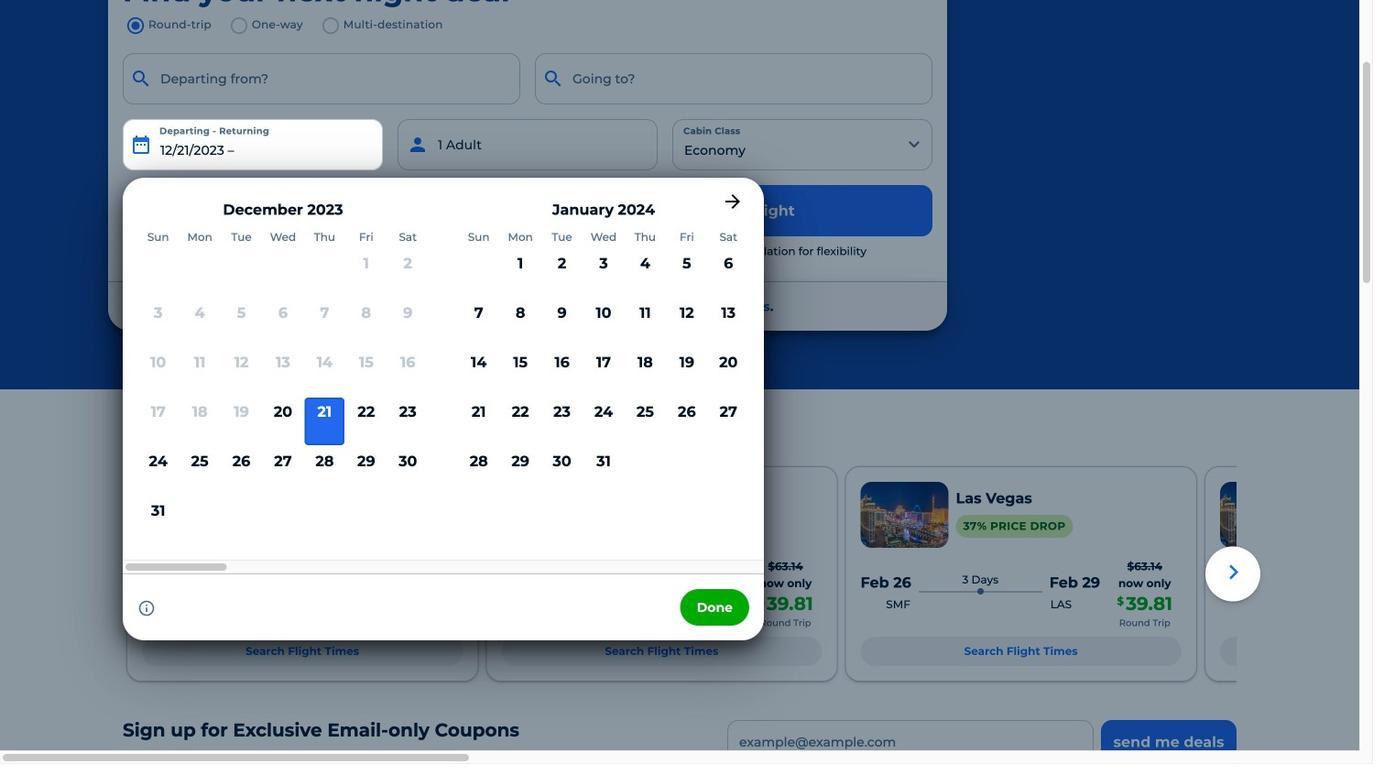 Task type: vqa. For each thing, say whether or not it's contained in the screenshot.
flight-search-form 'element'
yes



Task type: locate. For each thing, give the bounding box(es) containing it.
1 horizontal spatial las vegas image image
[[861, 482, 949, 548]]

0 horizontal spatial none field
[[123, 53, 520, 105]]

Departing from? field
[[123, 53, 520, 105]]

Departing – Returning Date Picker field
[[123, 119, 383, 171]]

None field
[[123, 53, 520, 105], [535, 53, 933, 105]]

next image
[[1220, 558, 1249, 587]]

none field departing from?
[[123, 53, 520, 105]]

show february 2024 image
[[722, 191, 744, 213]]

Promotion email input field
[[728, 720, 1094, 764]]

1 none field from the left
[[123, 53, 520, 105]]

1 horizontal spatial none field
[[535, 53, 933, 105]]

las vegas image image
[[142, 482, 230, 548], [861, 482, 949, 548]]

1 las vegas image image from the left
[[142, 482, 230, 548]]

2 none field from the left
[[535, 53, 933, 105]]

0 horizontal spatial las vegas image image
[[142, 482, 230, 548]]

2 las vegas image image from the left
[[861, 482, 949, 548]]



Task type: describe. For each thing, give the bounding box(es) containing it.
traveler selection text field
[[398, 119, 658, 171]]

Going to? field
[[535, 53, 933, 105]]

none field going to?
[[535, 53, 933, 105]]

flight-search-form element
[[115, 13, 1374, 640]]



